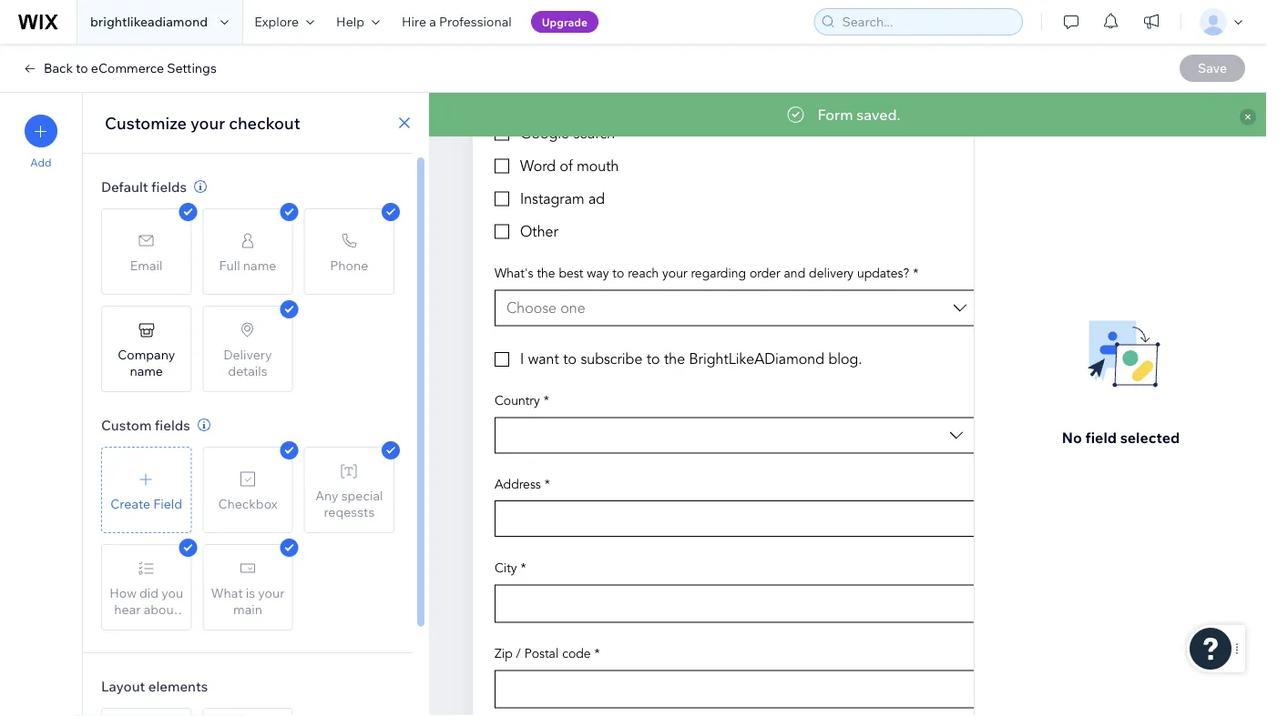 Task type: describe. For each thing, give the bounding box(es) containing it.
back to ecommerce settings button
[[22, 60, 217, 77]]

create field
[[110, 496, 182, 512]]

help button
[[325, 0, 391, 44]]

name
[[130, 363, 163, 379]]

1 horizontal spatial field
[[997, 112, 1034, 133]]

settings
[[1038, 112, 1100, 133]]

Search... field
[[837, 9, 1017, 35]]

professional
[[439, 14, 512, 30]]

company name
[[118, 347, 175, 379]]

no field selected
[[1062, 429, 1180, 447]]

field
[[1085, 429, 1117, 447]]

form saved. alert
[[429, 93, 1267, 137]]

customize your checkout
[[105, 112, 300, 133]]

default fields
[[101, 178, 187, 195]]

a
[[429, 14, 436, 30]]

hire
[[402, 14, 426, 30]]

upgrade
[[542, 15, 588, 29]]



Task type: vqa. For each thing, say whether or not it's contained in the screenshot.
Form saved. 'alert'
yes



Task type: locate. For each thing, give the bounding box(es) containing it.
form
[[817, 106, 853, 124]]

1 vertical spatial field
[[153, 496, 182, 512]]

0 vertical spatial fields
[[151, 178, 187, 195]]

settings
[[167, 60, 217, 76]]

0 horizontal spatial field
[[153, 496, 182, 512]]

fields right 'custom'
[[155, 417, 190, 434]]

your
[[190, 112, 225, 133]]

default
[[101, 178, 148, 195]]

elements
[[148, 678, 208, 695]]

create
[[110, 496, 150, 512]]

fields right the default
[[151, 178, 187, 195]]

field
[[997, 112, 1034, 133], [153, 496, 182, 512]]

help
[[336, 14, 364, 30]]

form saved.
[[817, 106, 901, 124]]

add button
[[25, 115, 57, 169]]

brightlikeadiamond
[[90, 14, 208, 30]]

0 vertical spatial field
[[997, 112, 1034, 133]]

saved.
[[856, 106, 901, 124]]

customize
[[105, 112, 187, 133]]

selected
[[1120, 429, 1180, 447]]

1 vertical spatial fields
[[155, 417, 190, 434]]

explore
[[254, 14, 299, 30]]

custom
[[101, 417, 152, 434]]

field right create
[[153, 496, 182, 512]]

back
[[44, 60, 73, 76]]

create field button
[[101, 447, 192, 534]]

custom fields
[[101, 417, 190, 434]]

field left settings
[[997, 112, 1034, 133]]

fields for custom fields
[[155, 417, 190, 434]]

back to ecommerce settings
[[44, 60, 217, 76]]

ecommerce
[[91, 60, 164, 76]]

hire a professional
[[402, 14, 512, 30]]

add
[[30, 156, 52, 169]]

fields
[[151, 178, 187, 195], [155, 417, 190, 434]]

layout
[[101, 678, 145, 695]]

field inside button
[[153, 496, 182, 512]]

checkout
[[229, 112, 300, 133]]

layout elements
[[101, 678, 208, 695]]

to
[[76, 60, 88, 76]]

upgrade button
[[531, 11, 598, 33]]

company
[[118, 347, 175, 363]]

hire a professional link
[[391, 0, 523, 44]]

fields for default fields
[[151, 178, 187, 195]]

no
[[1062, 429, 1082, 447]]

field settings
[[997, 112, 1100, 133]]



